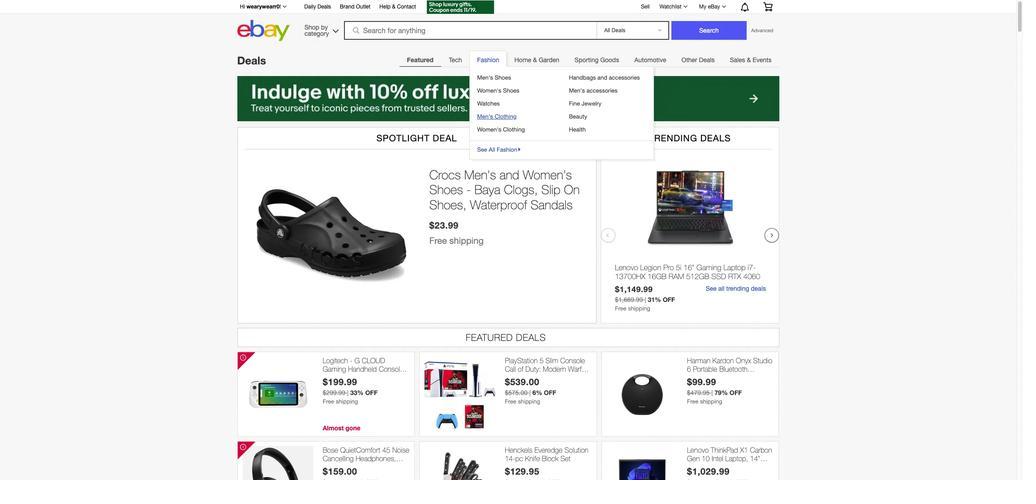 Task type: locate. For each thing, give the bounding box(es) containing it.
see left 'all'
[[706, 285, 716, 293]]

playstation up the "of"
[[505, 357, 538, 365]]

handheld
[[348, 366, 377, 374]]

automotive
[[634, 56, 666, 64]]

0 horizontal spatial playstation
[[505, 357, 538, 365]]

off inside $199.99 $299.99 | 33% off free shipping
[[365, 389, 378, 397]]

& inside account 'navigation'
[[392, 4, 396, 10]]

gen
[[687, 455, 700, 463]]

| inside $539.00 $575.00 | 6% off free shipping
[[529, 390, 531, 397]]

0 vertical spatial i7-
[[748, 263, 756, 272]]

other deals
[[682, 56, 715, 64]]

1270p
[[709, 464, 729, 472]]

1 horizontal spatial lenovo
[[687, 447, 709, 455]]

0 horizontal spatial see
[[477, 146, 487, 153]]

block
[[542, 455, 559, 463]]

console up warfare
[[560, 357, 585, 365]]

ram
[[668, 272, 684, 281]]

free for $199.99
[[323, 399, 334, 406]]

None submit
[[672, 21, 747, 40]]

deals inside account 'navigation'
[[318, 4, 331, 10]]

x1
[[740, 447, 748, 455]]

fashion menu
[[470, 51, 654, 160]]

0 vertical spatial shoes
[[495, 74, 511, 81]]

$1,149.99
[[615, 285, 653, 294]]

0 horizontal spatial lenovo
[[615, 263, 638, 272]]

1 horizontal spatial and
[[598, 74, 607, 81]]

men's down watches at top left
[[477, 113, 493, 120]]

0 horizontal spatial featured
[[407, 56, 434, 64]]

14-
[[505, 455, 515, 463]]

$199.99
[[323, 377, 357, 388]]

gaming inside lenovo legion pro 5i 16" gaming laptop i7- 13700hx 16gb ram 512gb ssd rtx 4060
[[696, 263, 721, 272]]

free shipping
[[429, 235, 484, 246]]

see all trending deals
[[706, 285, 766, 293]]

shipping inside $1,669.99 | 31% off free shipping
[[628, 306, 650, 312]]

gaming down logitech
[[323, 366, 346, 374]]

0 vertical spatial lenovo
[[615, 263, 638, 272]]

shoes up "women's shoes"
[[495, 74, 511, 81]]

women's up watches at top left
[[477, 87, 501, 94]]

men's up fine
[[569, 87, 585, 94]]

featured tab list
[[399, 51, 779, 160]]

women's shoes
[[477, 87, 519, 94]]

1 vertical spatial i7-
[[701, 464, 709, 472]]

sandals
[[531, 198, 573, 212]]

set
[[561, 455, 571, 463]]

free down $575.00
[[505, 399, 516, 406]]

clothing up women's clothing
[[495, 113, 517, 120]]

0 vertical spatial and
[[598, 74, 607, 81]]

shipping down "$1,669.99"
[[628, 306, 650, 312]]

0 horizontal spatial i7-
[[701, 464, 709, 472]]

shoes for men's shoes
[[495, 74, 511, 81]]

women's shoes link
[[477, 84, 555, 97]]

off inside $99.99 $479.95 | 79% off free shipping
[[730, 389, 742, 397]]

shoes up watches link
[[503, 87, 519, 94]]

2 horizontal spatial &
[[747, 56, 751, 64]]

henckels everedge solution 14-pc knife block set $129.95
[[505, 447, 588, 477]]

other
[[682, 56, 697, 64]]

1 horizontal spatial featured
[[466, 332, 513, 343]]

henckels
[[505, 447, 533, 455]]

cloud
[[362, 357, 385, 365]]

laptop
[[723, 263, 745, 272]]

1 vertical spatial fashion
[[497, 146, 517, 153]]

men's shoes
[[477, 74, 511, 81]]

featured left tech 'link'
[[407, 56, 434, 64]]

console inside playstation 5 slim console call of duty: modern warfare iii bundle + playstation
[[560, 357, 585, 365]]

garden
[[539, 56, 559, 64]]

shop by category
[[305, 24, 329, 37]]

shipping down 33%
[[336, 399, 358, 406]]

i7- up 4060
[[748, 263, 756, 272]]

free down $299.99 at the bottom
[[323, 399, 334, 406]]

men's up baya
[[464, 167, 496, 182]]

0 horizontal spatial gaming
[[323, 366, 346, 374]]

6
[[687, 366, 691, 374]]

headphones,
[[356, 455, 396, 463]]

men's clothing link
[[477, 110, 555, 123]]

off right 79%
[[730, 389, 742, 397]]

shop by category banner
[[235, 0, 779, 43]]

- left baya
[[467, 183, 471, 197]]

watches link
[[477, 97, 555, 110]]

1 vertical spatial lenovo
[[687, 447, 709, 455]]

fashion right all
[[497, 146, 517, 153]]

| for $99.99
[[712, 390, 713, 397]]

$299.99
[[323, 390, 345, 397]]

45
[[382, 447, 390, 455]]

console down 'cloud'
[[379, 366, 404, 374]]

and up clogs,
[[500, 167, 519, 182]]

clothing for women's clothing
[[503, 126, 525, 133]]

console
[[560, 357, 585, 365], [379, 366, 404, 374]]

lenovo thinkpad x1 carbon gen 10 intel laptop, 14" ips,  i7-1270p vpro®, 32gb link
[[687, 447, 774, 472]]

free inside $99.99 $479.95 | 79% off free shipping
[[687, 399, 699, 406]]

hi
[[240, 4, 245, 10]]

1 vertical spatial women's
[[477, 126, 501, 133]]

1 horizontal spatial console
[[560, 357, 585, 365]]

| for $539.00
[[529, 390, 531, 397]]

women's inside "women's shoes" link
[[477, 87, 501, 94]]

featured inside menu bar
[[407, 56, 434, 64]]

ebay
[[708, 4, 720, 10]]

and
[[598, 74, 607, 81], [500, 167, 519, 182]]

shipping inside $199.99 $299.99 | 33% off free shipping
[[336, 399, 358, 406]]

women's inside women's clothing link
[[477, 126, 501, 133]]

handbags
[[569, 74, 596, 81]]

| left 31%
[[645, 297, 646, 304]]

shipping for $99.99
[[700, 399, 722, 406]]

0 vertical spatial console
[[560, 357, 585, 365]]

1 vertical spatial gaming
[[323, 366, 346, 374]]

&
[[392, 4, 396, 10], [533, 56, 537, 64], [747, 56, 751, 64]]

off
[[663, 296, 675, 304], [365, 389, 378, 397], [544, 389, 556, 397], [730, 389, 742, 397]]

deal
[[433, 133, 457, 143]]

| inside $99.99 $479.95 | 79% off free shipping
[[712, 390, 713, 397]]

$99.99 $479.95 | 79% off free shipping
[[687, 377, 742, 406]]

account navigation
[[235, 0, 779, 15]]

| for $199.99
[[347, 390, 349, 397]]

call
[[505, 366, 516, 374]]

fashion up men's shoes
[[477, 56, 499, 64]]

0 vertical spatial see
[[477, 146, 487, 153]]

0 horizontal spatial and
[[500, 167, 519, 182]]

lenovo inside lenovo legion pro 5i 16" gaming laptop i7- 13700hx 16gb ram 512gb ssd rtx 4060
[[615, 263, 638, 272]]

see
[[477, 146, 487, 153], [706, 285, 716, 293]]

women's down men's clothing
[[477, 126, 501, 133]]

1 vertical spatial see
[[706, 285, 716, 293]]

1 vertical spatial shoes
[[503, 87, 519, 94]]

accessories down handbags and accessories
[[587, 87, 618, 94]]

free inside $539.00 $575.00 | 6% off free shipping
[[505, 399, 516, 406]]

1 horizontal spatial i7-
[[748, 263, 756, 272]]

everedge
[[535, 447, 563, 455]]

deals for featured deals
[[516, 332, 546, 343]]

shipping for $199.99
[[336, 399, 358, 406]]

trending
[[649, 133, 697, 143]]

free inside $1,669.99 | 31% off free shipping
[[615, 306, 626, 312]]

jewelry
[[582, 100, 601, 107]]

shipping inside $539.00 $575.00 | 6% off free shipping
[[518, 399, 540, 406]]

clothing
[[495, 113, 517, 120], [503, 126, 525, 133]]

lenovo inside lenovo thinkpad x1 carbon gen 10 intel laptop, 14" ips,  i7-1270p vpro®, 32gb
[[687, 447, 709, 455]]

hi wearywearr0 !
[[240, 3, 281, 10]]

sell
[[641, 3, 650, 10]]

& right home
[[533, 56, 537, 64]]

2 vertical spatial women's
[[523, 167, 572, 182]]

$539.00 $575.00 | 6% off free shipping
[[505, 377, 556, 406]]

off inside $539.00 $575.00 | 6% off free shipping
[[544, 389, 556, 397]]

deals inside the featured menu bar
[[699, 56, 715, 64]]

1 horizontal spatial playstation
[[540, 374, 573, 382]]

& right sales
[[747, 56, 751, 64]]

6%
[[533, 389, 542, 397]]

1 vertical spatial and
[[500, 167, 519, 182]]

pc
[[515, 455, 523, 463]]

solution
[[565, 447, 588, 455]]

featured up call
[[466, 332, 513, 343]]

almost gone
[[323, 425, 361, 432]]

| left 33%
[[347, 390, 349, 397]]

slip
[[541, 183, 561, 197]]

shipping inside $99.99 $479.95 | 79% off free shipping
[[700, 399, 722, 406]]

ips,
[[687, 464, 699, 472]]

bose
[[323, 447, 338, 455]]

lenovo up gen
[[687, 447, 709, 455]]

$575.00
[[505, 390, 528, 397]]

0 vertical spatial women's
[[477, 87, 501, 94]]

1 vertical spatial playstation
[[540, 374, 573, 382]]

men's inside men's shoes link
[[477, 74, 493, 81]]

free inside $199.99 $299.99 | 33% off free shipping
[[323, 399, 334, 406]]

women's up slip
[[523, 167, 572, 182]]

see all fashion
[[477, 146, 517, 153]]

automotive link
[[627, 51, 674, 69]]

14"
[[750, 455, 760, 463]]

clothing down men's clothing link
[[503, 126, 525, 133]]

| left 79%
[[712, 390, 713, 397]]

see for see all fashion
[[477, 146, 487, 153]]

wearywearr0
[[246, 3, 280, 10]]

handbags and accessories link
[[569, 71, 647, 84]]

gaming up ssd in the right bottom of the page
[[696, 263, 721, 272]]

$99.99
[[687, 377, 716, 388]]

women's clothing
[[477, 126, 525, 133]]

free down "$1,669.99"
[[615, 306, 626, 312]]

13700hx
[[615, 272, 645, 281]]

0 horizontal spatial console
[[379, 366, 404, 374]]

i7- inside lenovo thinkpad x1 carbon gen 10 intel laptop, 14" ips,  i7-1270p vpro®, 32gb
[[701, 464, 709, 472]]

512gb
[[686, 272, 709, 281]]

1 horizontal spatial see
[[706, 285, 716, 293]]

| inside $199.99 $299.99 | 33% off free shipping
[[347, 390, 349, 397]]

noise
[[392, 447, 409, 455]]

1 vertical spatial featured
[[466, 332, 513, 343]]

shipping down 6%
[[518, 399, 540, 406]]

none submit inside shop by category banner
[[672, 21, 747, 40]]

playstation down modern
[[540, 374, 573, 382]]

1 vertical spatial console
[[379, 366, 404, 374]]

- left black on the right bottom
[[714, 374, 716, 382]]

logitech
[[323, 357, 348, 365]]

accessories up men's accessories link
[[609, 74, 640, 81]]

1 vertical spatial clothing
[[503, 126, 525, 133]]

featured
[[407, 56, 434, 64], [466, 332, 513, 343]]

0 vertical spatial featured
[[407, 56, 434, 64]]

harman
[[687, 357, 711, 365]]

brand
[[340, 4, 354, 10]]

1 horizontal spatial gaming
[[696, 263, 721, 272]]

shoes for women's shoes
[[503, 87, 519, 94]]

deals link
[[237, 54, 266, 67]]

get the coupon image
[[427, 0, 494, 14]]

i7- down 10
[[701, 464, 709, 472]]

shipping down 79%
[[700, 399, 722, 406]]

gone
[[346, 425, 361, 432]]

| left 6%
[[529, 390, 531, 397]]

shop
[[305, 24, 319, 31]]

men's inside men's clothing link
[[477, 113, 493, 120]]

free for $539.00
[[505, 399, 516, 406]]

off right 6%
[[544, 389, 556, 397]]

lenovo for lenovo thinkpad x1 carbon gen 10 intel laptop, 14" ips,  i7-1270p vpro®, 32gb
[[687, 447, 709, 455]]

sporting goods
[[575, 56, 619, 64]]

0 horizontal spatial &
[[392, 4, 396, 10]]

bundle
[[511, 374, 531, 382]]

deals
[[318, 4, 331, 10], [237, 54, 266, 67], [699, 56, 715, 64], [700, 133, 731, 143], [516, 332, 546, 343]]

baya
[[474, 183, 501, 197]]

shoes down crocs
[[429, 183, 463, 197]]

events
[[753, 56, 772, 64]]

0 vertical spatial gaming
[[696, 263, 721, 272]]

home & garden link
[[507, 51, 567, 69]]

off right 31%
[[663, 296, 675, 304]]

1 horizontal spatial &
[[533, 56, 537, 64]]

free for $99.99
[[687, 399, 699, 406]]

0 vertical spatial clothing
[[495, 113, 517, 120]]

off right 33%
[[365, 389, 378, 397]]

shoes inside crocs men's and women's shoes - baya clogs, slip on shoes, waterproof sandals
[[429, 183, 463, 197]]

watches
[[477, 100, 500, 107]]

and inside fashion menu
[[598, 74, 607, 81]]

men's down fashion link
[[477, 74, 493, 81]]

lenovo for lenovo legion pro 5i 16" gaming laptop i7- 13700hx 16gb ram 512gb ssd rtx 4060
[[615, 263, 638, 272]]

trending deals
[[649, 133, 731, 143]]

shipping for $539.00
[[518, 399, 540, 406]]

free down $479.95 on the bottom
[[687, 399, 699, 406]]

and up men's accessories link
[[598, 74, 607, 81]]

see inside fashion menu
[[477, 146, 487, 153]]

contact
[[397, 4, 416, 10]]

& right help
[[392, 4, 396, 10]]

see left all
[[477, 146, 487, 153]]

off inside $1,669.99 | 31% off free shipping
[[663, 296, 675, 304]]

bose quietcomfort 45 noise cancelling headphones, certified refurbished link
[[323, 447, 410, 472]]

men's for men's shoes
[[477, 74, 493, 81]]

men's inside men's accessories link
[[569, 87, 585, 94]]

2 vertical spatial shoes
[[429, 183, 463, 197]]

lenovo up 13700hx
[[615, 263, 638, 272]]



Task type: describe. For each thing, give the bounding box(es) containing it.
women's inside crocs men's and women's shoes - baya clogs, slip on shoes, waterproof sandals
[[523, 167, 572, 182]]

1 vertical spatial accessories
[[587, 87, 618, 94]]

deals for other deals
[[699, 56, 715, 64]]

featured menu bar
[[399, 51, 779, 160]]

harman kardon onyx studio 6 portable bluetooth speaker - black
[[687, 357, 772, 382]]

playstation 5 slim console call of duty: modern warfare iii bundle + playstation link
[[505, 357, 592, 382]]

playstation 5 slim console call of duty: modern warfare iii bundle + playstation
[[505, 357, 591, 382]]

& for garden
[[533, 56, 537, 64]]

women's clothing link
[[477, 123, 555, 136]]

trending
[[726, 285, 749, 293]]

$159.00
[[323, 466, 357, 477]]

$1,669.99 | 31% off free shipping
[[615, 296, 675, 312]]

women's for women's shoes
[[477, 87, 501, 94]]

$129.95
[[505, 466, 540, 477]]

fine jewelry
[[569, 100, 601, 107]]

indulge with 10% off luxury finds treat yourself iconic pieces from trusted sellers. coupon ends 11/19. image
[[237, 76, 779, 121]]

daily deals
[[304, 4, 331, 10]]

0 vertical spatial playstation
[[505, 357, 538, 365]]

0 vertical spatial fashion
[[477, 56, 499, 64]]

my
[[699, 4, 707, 10]]

fashion link
[[470, 52, 506, 69]]

men's inside crocs men's and women's shoes - baya clogs, slip on shoes, waterproof sandals
[[464, 167, 496, 182]]

sales
[[730, 56, 745, 64]]

sales & events
[[730, 56, 772, 64]]

rtx
[[728, 272, 741, 281]]

- right handheld
[[406, 366, 408, 374]]

off for $199.99
[[365, 389, 378, 397]]

featured link
[[399, 51, 441, 69]]

help & contact link
[[379, 2, 416, 12]]

help & contact
[[379, 4, 416, 10]]

tech link
[[441, 51, 470, 69]]

79%
[[715, 389, 728, 397]]

women's for women's clothing
[[477, 126, 501, 133]]

i7- inside lenovo legion pro 5i 16" gaming laptop i7- 13700hx 16gb ram 512gb ssd rtx 4060
[[748, 263, 756, 272]]

white
[[323, 374, 340, 382]]

logitech - g cloud gaming handheld console - white link
[[323, 357, 410, 382]]

clogs,
[[504, 183, 538, 197]]

featured for featured
[[407, 56, 434, 64]]

- inside the harman kardon onyx studio 6 portable bluetooth speaker - black
[[714, 374, 716, 382]]

$539.00
[[505, 377, 540, 388]]

clothing for men's clothing
[[495, 113, 517, 120]]

31%
[[648, 296, 661, 304]]

5i
[[676, 263, 681, 272]]

$1,669.99
[[615, 297, 643, 304]]

tech
[[449, 56, 462, 64]]

logitech - g cloud gaming handheld console - white
[[323, 357, 408, 382]]

10
[[702, 455, 710, 463]]

deals for trending deals
[[700, 133, 731, 143]]

all
[[718, 285, 724, 293]]

other deals link
[[674, 51, 722, 69]]

on
[[564, 183, 580, 197]]

0 vertical spatial accessories
[[609, 74, 640, 81]]

sell link
[[637, 3, 654, 10]]

see for see all trending deals
[[706, 285, 716, 293]]

5
[[540, 357, 544, 365]]

goods
[[600, 56, 619, 64]]

fine jewelry link
[[569, 97, 647, 110]]

sporting
[[575, 56, 599, 64]]

gaming inside logitech - g cloud gaming handheld console - white
[[323, 366, 346, 374]]

| inside $1,669.99 | 31% off free shipping
[[645, 297, 646, 304]]

$479.95
[[687, 390, 710, 397]]

fine
[[569, 100, 580, 107]]

g
[[355, 357, 360, 365]]

portable
[[693, 366, 717, 374]]

home
[[515, 56, 531, 64]]

health
[[569, 126, 586, 133]]

shop by category button
[[300, 20, 341, 39]]

see all trending deals link
[[706, 285, 766, 293]]

shipping down $23.99
[[449, 235, 484, 246]]

men's shoes link
[[477, 71, 555, 84]]

- left the g
[[350, 357, 353, 365]]

ssd
[[711, 272, 726, 281]]

your shopping cart image
[[763, 2, 773, 11]]

33%
[[350, 389, 364, 397]]

bose quietcomfort 45 noise cancelling headphones, certified refurbished
[[323, 447, 409, 472]]

Search for anything text field
[[345, 22, 595, 39]]

featured deals
[[466, 332, 546, 343]]

featured for featured deals
[[466, 332, 513, 343]]

lenovo thinkpad x1 carbon gen 10 intel laptop, 14" ips,  i7-1270p vpro®, 32gb
[[687, 447, 772, 472]]

sporting goods link
[[567, 51, 627, 69]]

$199.99 $299.99 | 33% off free shipping
[[323, 377, 378, 406]]

4060
[[743, 272, 760, 281]]

& for contact
[[392, 4, 396, 10]]

spotlight
[[377, 133, 430, 143]]

lenovo legion pro 5i 16" gaming laptop i7- 13700hx 16gb ram 512gb ssd rtx 4060 link
[[615, 263, 766, 284]]

certified
[[323, 464, 347, 472]]

watchlist link
[[655, 1, 692, 12]]

deals for daily deals
[[318, 4, 331, 10]]

16gb
[[647, 272, 666, 281]]

console inside logitech - g cloud gaming handheld console - white
[[379, 366, 404, 374]]

!
[[280, 4, 281, 10]]

men's for men's accessories
[[569, 87, 585, 94]]

off for $539.00
[[544, 389, 556, 397]]

modern
[[543, 366, 566, 374]]

vpro®,
[[731, 464, 752, 472]]

health link
[[569, 123, 647, 136]]

free down $23.99
[[429, 235, 447, 246]]

and inside crocs men's and women's shoes - baya clogs, slip on shoes, waterproof sandals
[[500, 167, 519, 182]]

men's accessories
[[569, 87, 618, 94]]

help
[[379, 4, 391, 10]]

off for $99.99
[[730, 389, 742, 397]]

deals caret image
[[517, 146, 522, 153]]

watchlist
[[660, 4, 682, 10]]

beauty
[[569, 113, 587, 120]]

of
[[518, 366, 523, 374]]

thinkpad
[[711, 447, 738, 455]]

men's for men's clothing
[[477, 113, 493, 120]]

& for events
[[747, 56, 751, 64]]

advanced link
[[747, 22, 778, 39]]

- inside crocs men's and women's shoes - baya clogs, slip on shoes, waterproof sandals
[[467, 183, 471, 197]]



Task type: vqa. For each thing, say whether or not it's contained in the screenshot.
thinkpad
yes



